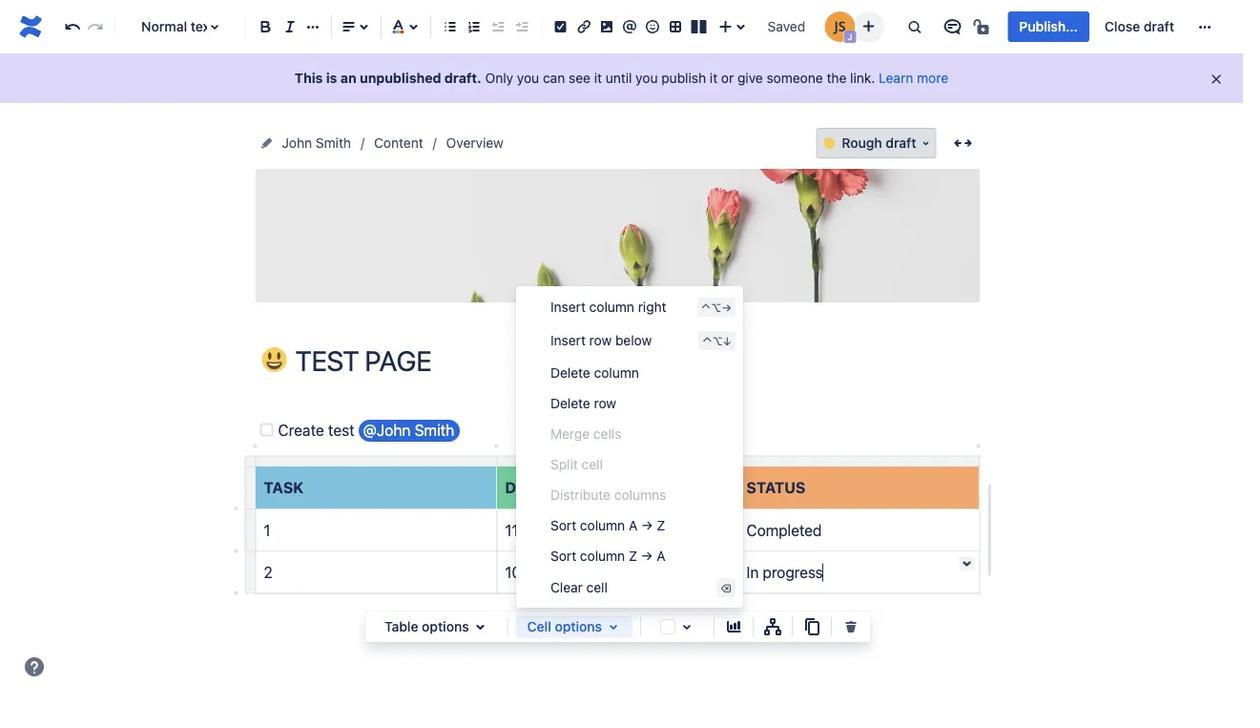 Task type: describe. For each thing, give the bounding box(es) containing it.
1 vertical spatial a
[[657, 548, 666, 564]]

→ for z
[[641, 548, 653, 564]]

update header image
[[554, 243, 682, 259]]

only
[[485, 70, 514, 86]]

options for table options
[[422, 619, 469, 635]]

layouts image
[[688, 15, 710, 38]]

date
[[505, 479, 544, 497]]

emoji image
[[642, 15, 664, 38]]

→ for a
[[641, 517, 653, 533]]

cell background image
[[676, 616, 699, 639]]

insert for insert column right
[[551, 299, 586, 315]]

clear
[[551, 580, 583, 596]]

split
[[551, 456, 578, 472]]

someone
[[767, 70, 823, 86]]

draft
[[1144, 19, 1175, 34]]

Give this page a title text field
[[295, 346, 981, 377]]

give
[[738, 70, 763, 86]]

remove image
[[840, 616, 863, 639]]

delete column
[[551, 365, 639, 380]]

in
[[747, 563, 759, 582]]

normal
[[141, 19, 187, 34]]

learn
[[879, 70, 914, 86]]

more formatting image
[[302, 15, 325, 38]]

overview
[[446, 135, 504, 151]]

this is an unpublished draft. only you can see it until you publish it or give someone the link. learn more
[[295, 70, 949, 86]]

merge cells
[[551, 426, 622, 441]]

sort column a → z button
[[516, 510, 744, 540]]

this
[[295, 70, 323, 86]]

right
[[638, 299, 667, 315]]

see
[[569, 70, 591, 86]]

mention image
[[619, 15, 641, 38]]

column for delete column
[[594, 365, 639, 380]]

cell options
[[527, 619, 602, 635]]

undo ⌘z image
[[61, 15, 84, 38]]

2
[[264, 563, 273, 582]]

delete for delete column
[[551, 365, 591, 380]]

is
[[326, 70, 337, 86]]

invite to edit image
[[858, 15, 880, 38]]

dismiss image
[[1209, 72, 1225, 87]]

publish
[[662, 70, 706, 86]]

image
[[646, 243, 682, 259]]

john smith link
[[282, 132, 351, 155]]

column for insert column right
[[590, 299, 635, 315]]

help image
[[23, 656, 46, 679]]

the
[[827, 70, 847, 86]]

delete for delete row
[[551, 395, 591, 411]]

more image
[[1194, 15, 1217, 38]]

insert for insert row below
[[551, 333, 586, 348]]

indent tab image
[[510, 15, 533, 38]]

0 horizontal spatial a
[[629, 517, 638, 533]]

split cell
[[551, 456, 603, 472]]

row for insert
[[590, 333, 612, 348]]

merge cells button
[[516, 418, 744, 449]]

below
[[616, 333, 652, 348]]

or
[[722, 70, 734, 86]]

redo ⌘⇧z image
[[84, 15, 107, 38]]

cell
[[527, 619, 552, 635]]

overview link
[[446, 132, 504, 155]]

progress
[[763, 563, 823, 582]]

distribute columns button
[[516, 479, 744, 510]]

john smith image
[[825, 11, 856, 42]]

update header image button
[[549, 212, 687, 260]]

an
[[341, 70, 357, 86]]

comment icon image
[[942, 15, 964, 38]]

learn more link
[[879, 70, 949, 86]]

table options button
[[373, 616, 500, 639]]

header
[[601, 243, 642, 259]]

publish...
[[1020, 19, 1078, 34]]

until
[[606, 70, 632, 86]]

test
[[328, 421, 355, 439]]

distribute
[[551, 487, 611, 503]]

delete row button
[[516, 388, 744, 418]]

italic ⌘i image
[[279, 15, 302, 38]]

10/08
[[505, 563, 544, 582]]

smith inside main content area, start typing to enter text. text box
[[415, 421, 455, 439]]

2 it from the left
[[710, 70, 718, 86]]

can
[[543, 70, 565, 86]]

create test @john smith
[[278, 421, 455, 439]]

sort for sort column z → a
[[551, 548, 577, 564]]

0 vertical spatial smith
[[316, 135, 351, 151]]

1
[[264, 521, 271, 539]]

delete row
[[551, 395, 617, 411]]



Task type: locate. For each thing, give the bounding box(es) containing it.
chart image
[[723, 616, 745, 639]]

a up sort column z → a button
[[629, 517, 638, 533]]

0 horizontal spatial you
[[517, 70, 539, 86]]

1 horizontal spatial options
[[555, 619, 602, 635]]

no restrictions image
[[972, 15, 995, 38]]

sort inside sort column a → z button
[[551, 517, 577, 533]]

add image, video, or file image
[[595, 15, 618, 38]]

sort up clear
[[551, 548, 577, 564]]

options inside cell options dropdown button
[[555, 619, 602, 635]]

distribute columns
[[551, 487, 666, 503]]

expand dropdown menu image down clear cell
[[602, 616, 625, 639]]

row up 'cells'
[[594, 395, 617, 411]]

sort column a → z
[[551, 517, 666, 533]]

clear cell
[[551, 580, 608, 596]]

options for cell options
[[555, 619, 602, 635]]

1 vertical spatial insert
[[551, 333, 586, 348]]

link.
[[851, 70, 876, 86]]

you
[[517, 70, 539, 86], [636, 70, 658, 86]]

1 delete from the top
[[551, 365, 591, 380]]

status
[[747, 479, 806, 497]]

row
[[590, 333, 612, 348], [594, 395, 617, 411]]

unpublished
[[360, 70, 441, 86]]

delete up delete row
[[551, 365, 591, 380]]

1 it from the left
[[594, 70, 602, 86]]

→ down columns
[[641, 517, 653, 533]]

0 vertical spatial insert
[[551, 299, 586, 315]]

2 expand dropdown menu image from the left
[[602, 616, 625, 639]]

cell
[[582, 456, 603, 472], [587, 580, 608, 596]]

2 options from the left
[[555, 619, 602, 635]]

content
[[374, 135, 423, 151]]

a down sort column a → z button
[[657, 548, 666, 564]]

confluence image
[[15, 11, 46, 42], [15, 11, 46, 42]]

1 vertical spatial →
[[641, 548, 653, 564]]

column for sort column z → a
[[580, 548, 625, 564]]

0 vertical spatial row
[[590, 333, 612, 348]]

john
[[282, 135, 312, 151]]

smith
[[316, 135, 351, 151], [415, 421, 455, 439]]

close draft
[[1105, 19, 1175, 34]]

1 vertical spatial smith
[[415, 421, 455, 439]]

insert row below
[[551, 333, 652, 348]]

outdent ⇧tab image
[[486, 15, 509, 38]]

0 horizontal spatial expand dropdown menu image
[[469, 616, 492, 639]]

cell right split
[[582, 456, 603, 472]]

1 vertical spatial sort
[[551, 548, 577, 564]]

1 vertical spatial cell
[[587, 580, 608, 596]]

→ down sort column a → z button
[[641, 548, 653, 564]]

align left image
[[337, 15, 360, 38]]

update
[[554, 243, 598, 259]]

cell for clear cell
[[587, 580, 608, 596]]

merge
[[551, 426, 590, 441]]

table
[[385, 619, 419, 635]]

options right the table
[[422, 619, 469, 635]]

11/03
[[505, 521, 542, 539]]

expand dropdown menu image
[[469, 616, 492, 639], [602, 616, 625, 639]]

column up sort column z → a
[[580, 517, 625, 533]]

2 you from the left
[[636, 70, 658, 86]]

row for delete
[[594, 395, 617, 411]]

cells
[[594, 426, 622, 441]]

bullet list ⌘⇧8 image
[[439, 15, 462, 38]]

close draft button
[[1094, 11, 1186, 42]]

in progress
[[747, 563, 823, 582]]

it right see in the top left of the page
[[594, 70, 602, 86]]

action item image
[[549, 15, 572, 38]]

content link
[[374, 132, 423, 155]]

1 vertical spatial delete
[[551, 395, 591, 411]]

table options
[[385, 619, 469, 635]]

completed
[[747, 521, 822, 539]]

2 insert from the top
[[551, 333, 586, 348]]

Main content area, start typing to enter text. text field
[[244, 417, 994, 621]]

0 vertical spatial →
[[641, 517, 653, 533]]

1 vertical spatial z
[[629, 548, 638, 564]]

a
[[629, 517, 638, 533], [657, 548, 666, 564]]

z
[[657, 517, 666, 533], [629, 548, 638, 564]]

1 horizontal spatial it
[[710, 70, 718, 86]]

cell for split cell
[[582, 456, 603, 472]]

task
[[264, 479, 304, 497]]

you right until
[[636, 70, 658, 86]]

manage connected data image
[[762, 616, 785, 639]]

cell right clear
[[587, 580, 608, 596]]

:smiley: image
[[262, 347, 287, 372]]

options down clear cell
[[555, 619, 602, 635]]

draft.
[[445, 70, 482, 86]]

cell options button
[[516, 616, 633, 639]]

delete column button
[[516, 357, 744, 388]]

sort inside sort column z → a button
[[551, 548, 577, 564]]

delete up merge
[[551, 395, 591, 411]]

options inside 'table options' dropdown button
[[422, 619, 469, 635]]

text
[[191, 19, 215, 34]]

0 vertical spatial a
[[629, 517, 638, 533]]

normal text button
[[123, 6, 237, 48]]

0 horizontal spatial smith
[[316, 135, 351, 151]]

normal text
[[141, 19, 215, 34]]

columns
[[615, 487, 666, 503]]

john smith
[[282, 135, 351, 151]]

more
[[917, 70, 949, 86]]

0 vertical spatial delete
[[551, 365, 591, 380]]

1 insert from the top
[[551, 299, 586, 315]]

1 you from the left
[[517, 70, 539, 86]]

insert column right
[[551, 299, 667, 315]]

sort column z → a
[[551, 548, 666, 564]]

1 horizontal spatial you
[[636, 70, 658, 86]]

z down sort column a → z button
[[629, 548, 638, 564]]

insert
[[551, 299, 586, 315], [551, 333, 586, 348]]

sort down distribute
[[551, 517, 577, 533]]

expand dropdown menu image for cell options
[[602, 616, 625, 639]]

create
[[278, 421, 324, 439]]

sort
[[551, 517, 577, 533], [551, 548, 577, 564]]

expand dropdown menu image left cell
[[469, 616, 492, 639]]

sort column z → a button
[[516, 540, 744, 571]]

column
[[590, 299, 635, 315], [594, 365, 639, 380], [580, 517, 625, 533], [580, 548, 625, 564]]

0 horizontal spatial it
[[594, 70, 602, 86]]

→
[[641, 517, 653, 533], [641, 548, 653, 564]]

1 options from the left
[[422, 619, 469, 635]]

0 vertical spatial sort
[[551, 517, 577, 533]]

1 horizontal spatial z
[[657, 517, 666, 533]]

expand dropdown menu image for table options
[[469, 616, 492, 639]]

0 vertical spatial z
[[657, 517, 666, 533]]

1 expand dropdown menu image from the left
[[469, 616, 492, 639]]

column down sort column a → z
[[580, 548, 625, 564]]

options
[[422, 619, 469, 635], [555, 619, 602, 635]]

you left can
[[517, 70, 539, 86]]

0 horizontal spatial z
[[629, 548, 638, 564]]

row inside button
[[594, 395, 617, 411]]

smith right @john
[[415, 421, 455, 439]]

close
[[1105, 19, 1141, 34]]

column up insert row below
[[590, 299, 635, 315]]

smith right john at left top
[[316, 135, 351, 151]]

link image
[[572, 15, 595, 38]]

insert up insert row below
[[551, 299, 586, 315]]

cell inside button
[[582, 456, 603, 472]]

1 horizontal spatial smith
[[415, 421, 455, 439]]

1 vertical spatial row
[[594, 395, 617, 411]]

bold ⌘b image
[[254, 15, 277, 38]]

⌫
[[721, 581, 732, 595]]

numbered list ⌘⇧7 image
[[463, 15, 486, 38]]

⌃⌥↓
[[703, 334, 732, 347]]

split cell button
[[516, 449, 744, 479]]

copy image
[[801, 616, 824, 639]]

table image
[[665, 15, 687, 38]]

1 sort from the top
[[551, 517, 577, 533]]

@john
[[363, 421, 411, 439]]

it left the or
[[710, 70, 718, 86]]

row up delete column
[[590, 333, 612, 348]]

insert up delete column
[[551, 333, 586, 348]]

⌃⌥→
[[701, 301, 732, 314]]

delete
[[551, 365, 591, 380], [551, 395, 591, 411]]

2 sort from the top
[[551, 548, 577, 564]]

1 horizontal spatial expand dropdown menu image
[[602, 616, 625, 639]]

z down columns
[[657, 517, 666, 533]]

find and replace image
[[903, 15, 926, 38]]

it
[[594, 70, 602, 86], [710, 70, 718, 86]]

1 horizontal spatial a
[[657, 548, 666, 564]]

column for sort column a → z
[[580, 517, 625, 533]]

sort for sort column a → z
[[551, 517, 577, 533]]

publish... button
[[1008, 11, 1090, 42]]

:smiley: image
[[262, 347, 287, 372]]

make page full-width image
[[952, 132, 975, 155]]

move this page image
[[259, 136, 274, 151]]

0 horizontal spatial options
[[422, 619, 469, 635]]

0 vertical spatial cell
[[582, 456, 603, 472]]

column up delete row button
[[594, 365, 639, 380]]

2 delete from the top
[[551, 395, 591, 411]]

saved
[[768, 19, 806, 34]]



Task type: vqa. For each thing, say whether or not it's contained in the screenshot.


